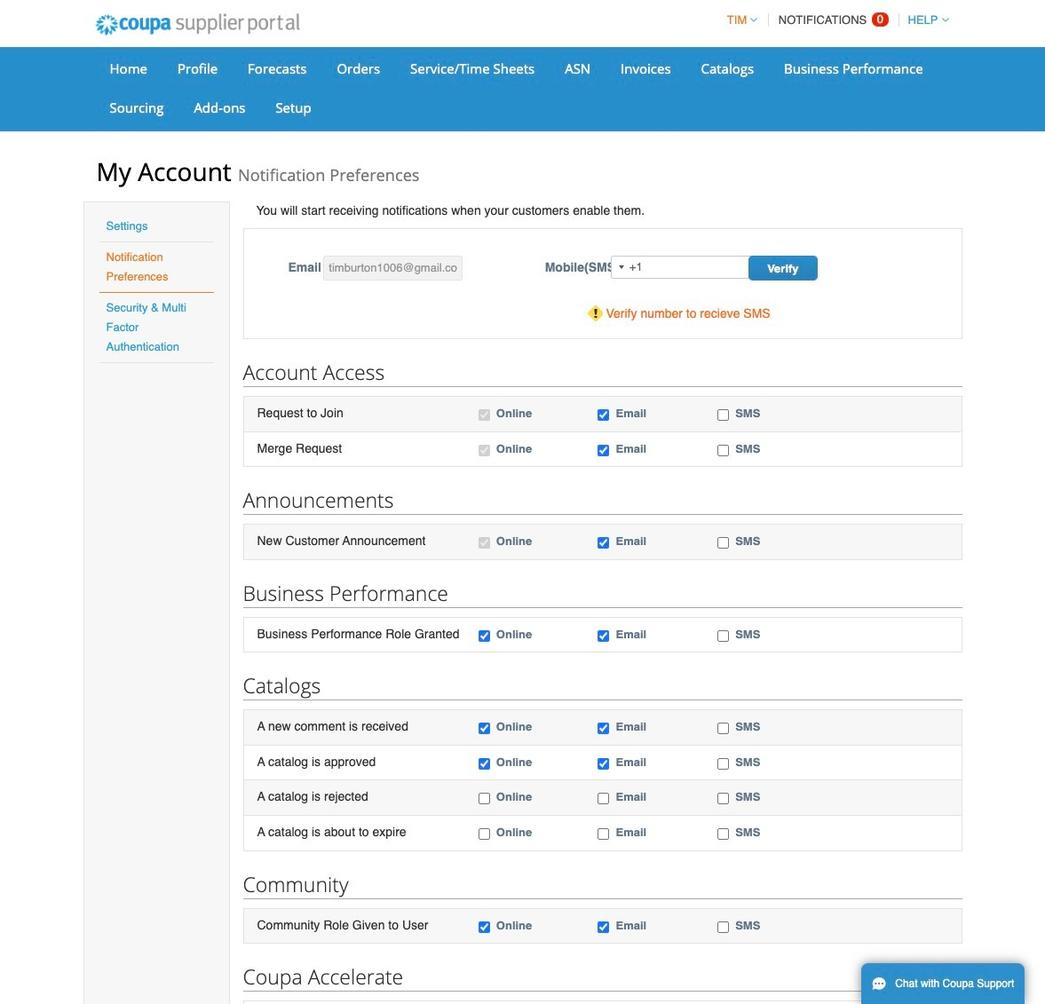 Task type: describe. For each thing, give the bounding box(es) containing it.
coupa supplier portal image
[[83, 3, 312, 47]]

telephone country code image
[[619, 266, 624, 269]]



Task type: locate. For each thing, give the bounding box(es) containing it.
None checkbox
[[598, 410, 610, 421], [479, 445, 490, 456], [718, 445, 729, 456], [479, 538, 490, 549], [718, 538, 729, 549], [598, 723, 610, 735], [718, 723, 729, 735], [598, 794, 610, 805], [479, 829, 490, 840], [598, 922, 610, 933], [718, 922, 729, 933], [598, 410, 610, 421], [479, 445, 490, 456], [718, 445, 729, 456], [479, 538, 490, 549], [718, 538, 729, 549], [598, 723, 610, 735], [718, 723, 729, 735], [598, 794, 610, 805], [479, 829, 490, 840], [598, 922, 610, 933], [718, 922, 729, 933]]

+1 201-555-0123 text field
[[611, 256, 765, 279]]

None text field
[[324, 256, 463, 281]]

None checkbox
[[479, 410, 490, 421], [718, 410, 729, 421], [598, 445, 610, 456], [598, 538, 610, 549], [479, 630, 490, 642], [598, 630, 610, 642], [718, 630, 729, 642], [479, 723, 490, 735], [479, 759, 490, 770], [598, 759, 610, 770], [718, 759, 729, 770], [479, 794, 490, 805], [718, 794, 729, 805], [598, 829, 610, 840], [718, 829, 729, 840], [479, 922, 490, 933], [479, 410, 490, 421], [718, 410, 729, 421], [598, 445, 610, 456], [598, 538, 610, 549], [479, 630, 490, 642], [598, 630, 610, 642], [718, 630, 729, 642], [479, 723, 490, 735], [479, 759, 490, 770], [598, 759, 610, 770], [718, 759, 729, 770], [479, 794, 490, 805], [718, 794, 729, 805], [598, 829, 610, 840], [718, 829, 729, 840], [479, 922, 490, 933]]

Telephone country code field
[[612, 257, 630, 278]]

navigation
[[719, 3, 949, 37]]



Task type: vqa. For each thing, say whether or not it's contained in the screenshot.
Telephone country code image
yes



